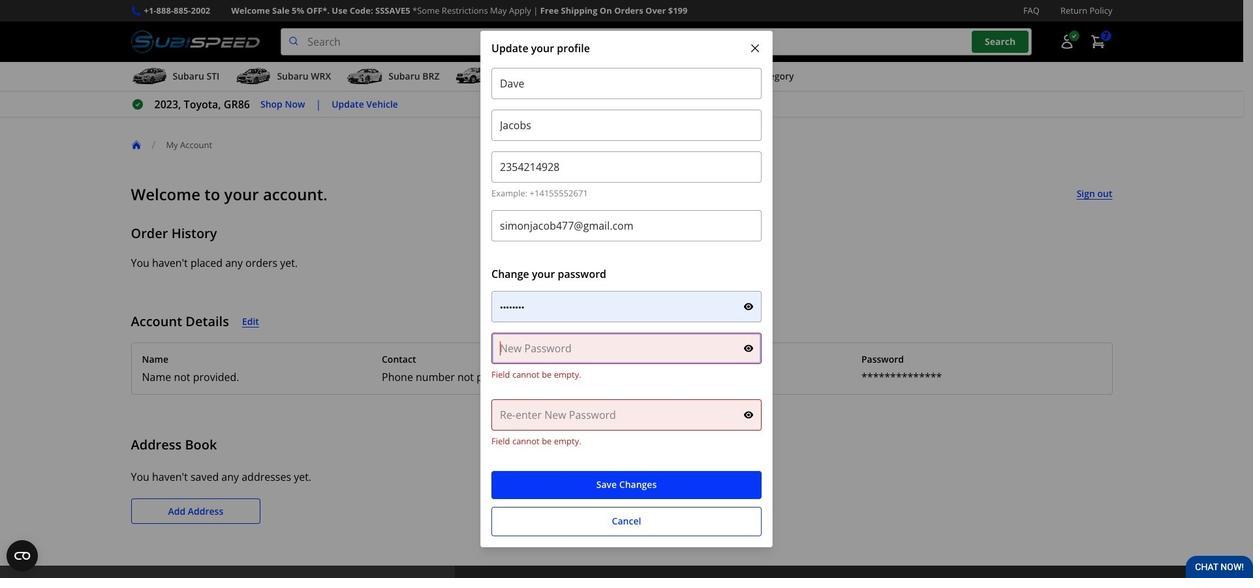 Task type: locate. For each thing, give the bounding box(es) containing it.
2 toggle password visibility image from the top
[[743, 410, 754, 421]]

0 vertical spatial toggle password visibility image
[[743, 302, 754, 312]]

open widget image
[[7, 540, 38, 572]]

search input field
[[281, 28, 1032, 56]]

close popup image
[[749, 42, 762, 55]]

1 vertical spatial toggle password visibility image
[[743, 410, 754, 421]]

toggle password visibility image
[[743, 302, 754, 312], [743, 410, 754, 421]]

toggle password visibility image for re-enter new password "password field"
[[743, 410, 754, 421]]

Current Password password field
[[492, 291, 762, 323]]

Email Address text field
[[492, 210, 762, 242]]

1 toggle password visibility image from the top
[[743, 302, 754, 312]]



Task type: describe. For each thing, give the bounding box(es) containing it.
First name text field
[[492, 68, 762, 99]]

toggle password visibility image
[[743, 344, 754, 354]]

New Password password field
[[492, 333, 762, 364]]

Last Name text field
[[492, 110, 762, 141]]

toggle password visibility image for "current password" password field
[[743, 302, 754, 312]]

Phone field
[[492, 152, 762, 183]]

Re-enter New Password password field
[[492, 400, 762, 431]]



Task type: vqa. For each thing, say whether or not it's contained in the screenshot.
+1-888-885-2002
no



